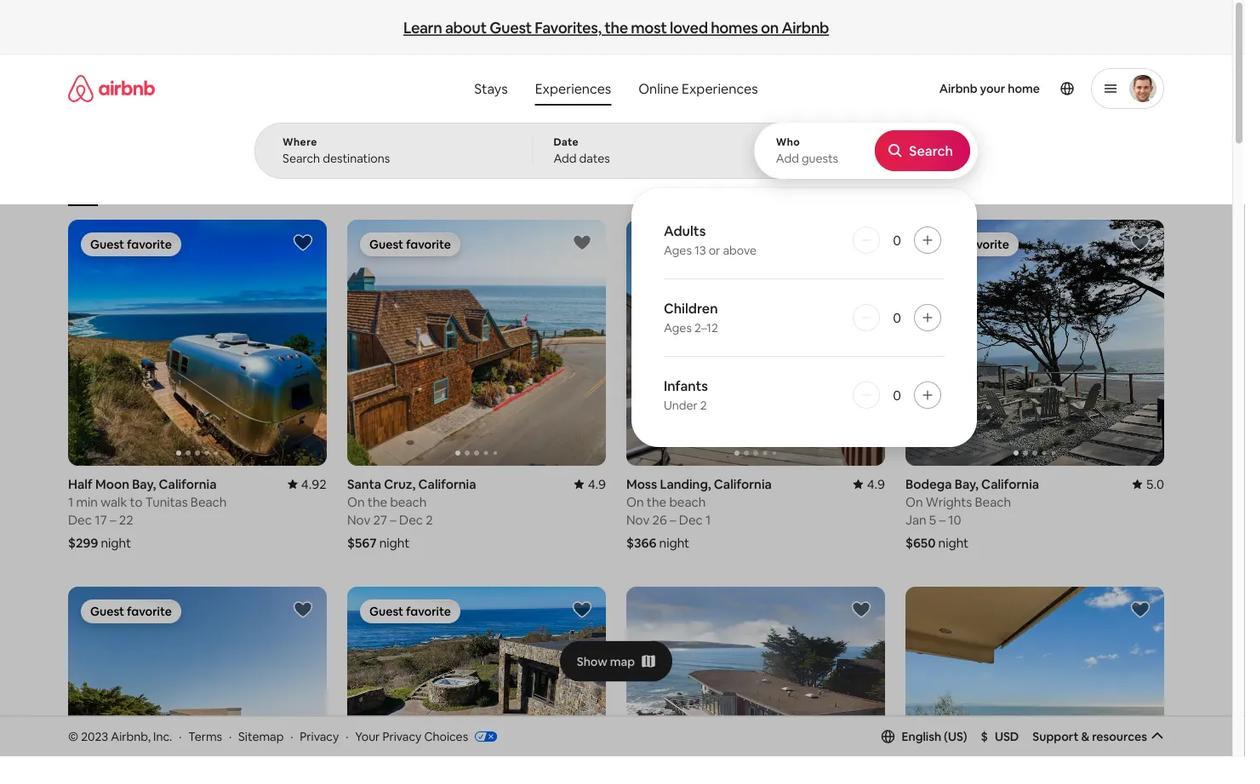 Task type: locate. For each thing, give the bounding box(es) containing it.
0 horizontal spatial experiences
[[535, 80, 612, 97]]

2 experiences from the left
[[682, 80, 759, 97]]

· left privacy link
[[291, 729, 293, 744]]

date
[[554, 135, 579, 149]]

0 vertical spatial 1
[[68, 493, 73, 510]]

landing,
[[660, 475, 712, 492]]

4.9 left the bodega
[[868, 475, 886, 492]]

beach
[[191, 493, 227, 510], [976, 493, 1012, 510]]

on up jan
[[906, 493, 924, 510]]

1 dec from the left
[[68, 511, 92, 528]]

1 vertical spatial add to wishlist: bodega bay, california image
[[293, 599, 313, 620]]

– right 5 at the right bottom of page
[[940, 511, 946, 528]]

beach for landing,
[[670, 493, 706, 510]]

ages inside adults ages 13 or above
[[664, 243, 692, 258]]

california inside moss landing, california on the beach nov 26 – dec 1 $366 night
[[714, 475, 772, 492]]

1 horizontal spatial bay,
[[955, 475, 979, 492]]

beach inside santa cruz, california on the beach nov 27 – dec 2 $567 night
[[390, 493, 427, 510]]

beach for cruz,
[[390, 493, 427, 510]]

2 right under on the right bottom of page
[[701, 398, 707, 413]]

half moon bay, california 1 min walk to tunitas beach dec 17 – 22 $299 night
[[68, 475, 227, 551]]

2 nov from the left
[[627, 511, 650, 528]]

1 night from the left
[[101, 534, 131, 551]]

4.9 out of 5 average rating image
[[575, 475, 606, 492], [854, 475, 886, 492]]

0 horizontal spatial beach
[[390, 493, 427, 510]]

none search field containing stays
[[255, 55, 978, 447]]

online experiences
[[639, 80, 759, 97]]

ages
[[664, 243, 692, 258], [664, 320, 692, 336]]

bay,
[[132, 475, 156, 492], [955, 475, 979, 492]]

nov left the 26
[[627, 511, 650, 528]]

2 ages from the top
[[664, 320, 692, 336]]

2 horizontal spatial dec
[[679, 511, 703, 528]]

airbnb inside "learn about guest favorites, the most loved homes on airbnb" link
[[782, 18, 830, 38]]

bay, inside half moon bay, california 1 min walk to tunitas beach dec 17 – 22 $299 night
[[132, 475, 156, 492]]

add to wishlist: santa cruz, california image
[[572, 232, 593, 253]]

terms link
[[188, 729, 222, 744]]

1 horizontal spatial beach
[[670, 493, 706, 510]]

1 horizontal spatial beach
[[976, 493, 1012, 510]]

guest
[[490, 18, 532, 38]]

0 for children
[[893, 309, 902, 326]]

moss landing, california on the beach nov 26 – dec 1 $366 night
[[627, 475, 772, 551]]

night inside santa cruz, california on the beach nov 27 – dec 2 $567 night
[[380, 534, 410, 551]]

1 on from the left
[[347, 493, 365, 510]]

on
[[347, 493, 365, 510], [627, 493, 644, 510], [906, 493, 924, 510]]

on down moss
[[627, 493, 644, 510]]

display
[[990, 166, 1025, 179]]

3 california from the left
[[714, 475, 772, 492]]

santa cruz, california on the beach nov 27 – dec 2 $567 night
[[347, 475, 476, 551]]

the left most in the top of the page
[[605, 18, 628, 38]]

0 horizontal spatial on
[[347, 493, 365, 510]]

· right terms
[[229, 729, 232, 744]]

1 experiences from the left
[[535, 80, 612, 97]]

$567
[[347, 534, 377, 551]]

map
[[610, 654, 635, 669]]

– for nov 27 – dec 2
[[390, 511, 397, 528]]

3 on from the left
[[906, 493, 924, 510]]

3 dec from the left
[[679, 511, 703, 528]]

0 horizontal spatial 2
[[426, 511, 433, 528]]

show
[[577, 654, 608, 669]]

beach right tunitas
[[191, 493, 227, 510]]

california inside bodega bay, california on wrights beach jan 5 – 10 $650 night
[[982, 475, 1040, 492]]

california right cruz, on the left bottom
[[419, 475, 476, 492]]

– right 27
[[390, 511, 397, 528]]

1 privacy from the left
[[300, 729, 339, 744]]

4 – from the left
[[940, 511, 946, 528]]

2 4.9 out of 5 average rating image from the left
[[854, 475, 886, 492]]

ages inside children ages 2–12
[[664, 320, 692, 336]]

– inside santa cruz, california on the beach nov 27 – dec 2 $567 night
[[390, 511, 397, 528]]

half
[[68, 475, 93, 492]]

where
[[283, 135, 317, 149]]

2 horizontal spatial the
[[647, 493, 667, 510]]

night down 10
[[939, 534, 969, 551]]

13
[[695, 243, 707, 258]]

2 california from the left
[[419, 475, 476, 492]]

the inside santa cruz, california on the beach nov 27 – dec 2 $567 night
[[368, 493, 388, 510]]

sitemap link
[[239, 729, 284, 744]]

airbnb
[[782, 18, 830, 38], [940, 81, 978, 96]]

beach inside moss landing, california on the beach nov 26 – dec 1 $366 night
[[670, 493, 706, 510]]

1 horizontal spatial 2
[[701, 398, 707, 413]]

your privacy choices
[[355, 729, 468, 744]]

1 beach from the left
[[390, 493, 427, 510]]

5.0
[[1147, 475, 1165, 492]]

on inside santa cruz, california on the beach nov 27 – dec 2 $567 night
[[347, 493, 365, 510]]

4.9 for moss landing, california on the beach nov 26 – dec 1 $366 night
[[868, 475, 886, 492]]

1 horizontal spatial dec
[[399, 511, 423, 528]]

california right the bodega
[[982, 475, 1040, 492]]

california
[[159, 475, 217, 492], [419, 475, 476, 492], [714, 475, 772, 492], [982, 475, 1040, 492]]

$
[[982, 729, 989, 744]]

children ages 2–12
[[664, 299, 719, 336]]

above
[[723, 243, 757, 258]]

night down the 26
[[660, 534, 690, 551]]

2 – from the left
[[390, 511, 397, 528]]

2 4.9 from the left
[[868, 475, 886, 492]]

experiences up date
[[535, 80, 612, 97]]

1 vertical spatial ages
[[664, 320, 692, 336]]

california up tunitas
[[159, 475, 217, 492]]

2 bay, from the left
[[955, 475, 979, 492]]

·
[[179, 729, 182, 744], [229, 729, 232, 744], [291, 729, 293, 744], [346, 729, 349, 744]]

dec for nov 26 – dec 1
[[679, 511, 703, 528]]

bodega
[[906, 475, 953, 492]]

1 horizontal spatial 4.9 out of 5 average rating image
[[854, 475, 886, 492]]

bay, inside bodega bay, california on wrights beach jan 5 – 10 $650 night
[[955, 475, 979, 492]]

2 on from the left
[[627, 493, 644, 510]]

cruz,
[[384, 475, 416, 492]]

–
[[110, 511, 116, 528], [390, 511, 397, 528], [670, 511, 677, 528], [940, 511, 946, 528]]

add to wishlist: big sur, california image
[[572, 599, 593, 620]]

profile element
[[787, 55, 1165, 123]]

1 4.9 from the left
[[588, 475, 606, 492]]

california right landing,
[[714, 475, 772, 492]]

bay, up to in the left of the page
[[132, 475, 156, 492]]

4.9 out of 5 average rating image left moss
[[575, 475, 606, 492]]

add down the "who"
[[776, 151, 800, 166]]

under
[[664, 398, 698, 413]]

nov inside moss landing, california on the beach nov 26 – dec 1 $366 night
[[627, 511, 650, 528]]

2 night from the left
[[380, 534, 410, 551]]

airbnb your home
[[940, 81, 1041, 96]]

3 night from the left
[[660, 534, 690, 551]]

4.9
[[588, 475, 606, 492], [868, 475, 886, 492]]

1 vertical spatial 0
[[893, 309, 902, 326]]

None search field
[[255, 55, 978, 447]]

add to wishlist: half moon bay, california image
[[293, 232, 313, 253]]

– for jan 5 – 10
[[940, 511, 946, 528]]

0 horizontal spatial beach
[[191, 493, 227, 510]]

0 horizontal spatial nov
[[347, 511, 371, 528]]

0 horizontal spatial privacy
[[300, 729, 339, 744]]

2 beach from the left
[[670, 493, 706, 510]]

1 horizontal spatial experiences
[[682, 80, 759, 97]]

on down santa
[[347, 493, 365, 510]]

add to wishlist: aptos, california image
[[1131, 599, 1151, 620]]

airbnb left your
[[940, 81, 978, 96]]

0 for adults
[[893, 231, 902, 249]]

dec inside santa cruz, california on the beach nov 27 – dec 2 $567 night
[[399, 511, 423, 528]]

2 dec from the left
[[399, 511, 423, 528]]

tunitas
[[146, 493, 188, 510]]

1 horizontal spatial add
[[776, 151, 800, 166]]

3 – from the left
[[670, 511, 677, 528]]

the up 27
[[368, 493, 388, 510]]

english (us) button
[[882, 729, 968, 744]]

1 horizontal spatial 1
[[706, 511, 711, 528]]

2 inside santa cruz, california on the beach nov 27 – dec 2 $567 night
[[426, 511, 433, 528]]

on for santa
[[347, 493, 365, 510]]

2
[[701, 398, 707, 413], [426, 511, 433, 528]]

1 beach from the left
[[191, 493, 227, 510]]

1 bay, from the left
[[132, 475, 156, 492]]

1 4.9 out of 5 average rating image from the left
[[575, 475, 606, 492]]

learn about guest favorites, the most loved homes on airbnb link
[[397, 11, 836, 44]]

nov
[[347, 511, 371, 528], [627, 511, 650, 528]]

1 down landing,
[[706, 511, 711, 528]]

0 horizontal spatial airbnb
[[782, 18, 830, 38]]

– inside bodega bay, california on wrights beach jan 5 – 10 $650 night
[[940, 511, 946, 528]]

2 beach from the left
[[976, 493, 1012, 510]]

learn about guest favorites, the most loved homes on airbnb
[[404, 18, 830, 38]]

learn
[[404, 18, 442, 38]]

4.9 left moss
[[588, 475, 606, 492]]

on for bodega
[[906, 493, 924, 510]]

– right 17
[[110, 511, 116, 528]]

1 horizontal spatial 4.9
[[868, 475, 886, 492]]

beach down cruz, on the left bottom
[[390, 493, 427, 510]]

– right the 26
[[670, 511, 677, 528]]

©
[[68, 729, 78, 744]]

4 california from the left
[[982, 475, 1040, 492]]

4.92
[[301, 475, 327, 492]]

0 vertical spatial ages
[[664, 243, 692, 258]]

4 night from the left
[[939, 534, 969, 551]]

$366
[[627, 534, 657, 551]]

1 left min
[[68, 493, 73, 510]]

bay, up wrights
[[955, 475, 979, 492]]

choices
[[424, 729, 468, 744]]

0 horizontal spatial add
[[554, 151, 577, 166]]

add inside 'who add guests'
[[776, 151, 800, 166]]

(us)
[[945, 729, 968, 744]]

add inside the date add dates
[[554, 151, 577, 166]]

california inside santa cruz, california on the beach nov 27 – dec 2 $567 night
[[419, 475, 476, 492]]

experiences button
[[522, 72, 625, 106]]

nov for nov 26 – dec 1
[[627, 511, 650, 528]]

on inside moss landing, california on the beach nov 26 – dec 1 $366 night
[[627, 493, 644, 510]]

experiences
[[535, 80, 612, 97], [682, 80, 759, 97]]

2 0 from the top
[[893, 309, 902, 326]]

1 add from the left
[[554, 151, 577, 166]]

dec right 27
[[399, 511, 423, 528]]

the for homes
[[605, 18, 628, 38]]

4.9 out of 5 average rating image left the bodega
[[854, 475, 886, 492]]

1 horizontal spatial airbnb
[[940, 81, 978, 96]]

2 add from the left
[[776, 151, 800, 166]]

nov inside santa cruz, california on the beach nov 27 – dec 2 $567 night
[[347, 511, 371, 528]]

before
[[1052, 166, 1085, 179]]

1 horizontal spatial add to wishlist: bodega bay, california image
[[1131, 232, 1151, 253]]

beach inside half moon bay, california 1 min walk to tunitas beach dec 17 – 22 $299 night
[[191, 493, 227, 510]]

airbnb inside 'airbnb your home' link
[[940, 81, 978, 96]]

1 nov from the left
[[347, 511, 371, 528]]

california for moss landing, california on the beach nov 26 – dec 1 $366 night
[[714, 475, 772, 492]]

airbnb,
[[111, 729, 151, 744]]

0 horizontal spatial add to wishlist: bodega bay, california image
[[293, 599, 313, 620]]

show map
[[577, 654, 635, 669]]

airbnb right on
[[782, 18, 830, 38]]

night down 27
[[380, 534, 410, 551]]

Where field
[[283, 151, 505, 166]]

inc.
[[153, 729, 172, 744]]

2 right 27
[[426, 511, 433, 528]]

4.9 out of 5 average rating image for santa cruz, california on the beach nov 27 – dec 2 $567 night
[[575, 475, 606, 492]]

beach down landing,
[[670, 493, 706, 510]]

add to wishlist: moss landing, california image
[[852, 232, 872, 253]]

experiences tab panel
[[255, 123, 978, 447]]

2 inside infants under 2
[[701, 398, 707, 413]]

beach right wrights
[[976, 493, 1012, 510]]

2 vertical spatial 0
[[893, 386, 902, 404]]

add down date
[[554, 151, 577, 166]]

dec down min
[[68, 511, 92, 528]]

· right inc.
[[179, 729, 182, 744]]

0 vertical spatial 2
[[701, 398, 707, 413]]

1
[[68, 493, 73, 510], [706, 511, 711, 528]]

1 ages from the top
[[664, 243, 692, 258]]

3 0 from the top
[[893, 386, 902, 404]]

0 vertical spatial 0
[[893, 231, 902, 249]]

ages down the adults
[[664, 243, 692, 258]]

bodega bay, california on wrights beach jan 5 – 10 $650 night
[[906, 475, 1040, 551]]

1 horizontal spatial on
[[627, 493, 644, 510]]

california for bodega bay, california on wrights beach jan 5 – 10 $650 night
[[982, 475, 1040, 492]]

experiences right online
[[682, 80, 759, 97]]

0 horizontal spatial bay,
[[132, 475, 156, 492]]

privacy
[[300, 729, 339, 744], [383, 729, 422, 744]]

0 horizontal spatial 1
[[68, 493, 73, 510]]

4.9 for santa cruz, california on the beach nov 27 – dec 2 $567 night
[[588, 475, 606, 492]]

who
[[776, 135, 801, 149]]

privacy left your
[[300, 729, 339, 744]]

moss
[[627, 475, 658, 492]]

dec
[[68, 511, 92, 528], [399, 511, 423, 528], [679, 511, 703, 528]]

1 horizontal spatial privacy
[[383, 729, 422, 744]]

night
[[101, 534, 131, 551], [380, 534, 410, 551], [660, 534, 690, 551], [939, 534, 969, 551]]

online
[[639, 80, 679, 97]]

– inside moss landing, california on the beach nov 26 – dec 1 $366 night
[[670, 511, 677, 528]]

the up the 26
[[647, 493, 667, 510]]

22
[[119, 511, 133, 528]]

0 horizontal spatial 4.9 out of 5 average rating image
[[575, 475, 606, 492]]

4.9 out of 5 average rating image for moss landing, california on the beach nov 26 – dec 1 $366 night
[[854, 475, 886, 492]]

0 horizontal spatial dec
[[68, 511, 92, 528]]

0 horizontal spatial 4.9
[[588, 475, 606, 492]]

dec inside moss landing, california on the beach nov 26 – dec 1 $366 night
[[679, 511, 703, 528]]

loved
[[670, 18, 708, 38]]

night inside bodega bay, california on wrights beach jan 5 – 10 $650 night
[[939, 534, 969, 551]]

nov left 27
[[347, 511, 371, 528]]

1 horizontal spatial the
[[605, 18, 628, 38]]

ages down the children
[[664, 320, 692, 336]]

add to wishlist: bodega bay, california image
[[1131, 232, 1151, 253], [293, 599, 313, 620]]

taxes
[[1087, 166, 1113, 179]]

group
[[68, 140, 873, 206], [68, 220, 327, 466], [347, 220, 606, 466], [627, 220, 886, 466], [906, 220, 1165, 466], [68, 587, 327, 757], [347, 587, 606, 757], [627, 587, 886, 757], [906, 587, 1165, 757]]

on inside bodega bay, california on wrights beach jan 5 – 10 $650 night
[[906, 493, 924, 510]]

· left your
[[346, 729, 349, 744]]

homes
[[711, 18, 758, 38]]

privacy right your
[[383, 729, 422, 744]]

1 vertical spatial airbnb
[[940, 81, 978, 96]]

1 0 from the top
[[893, 231, 902, 249]]

0 vertical spatial airbnb
[[782, 18, 830, 38]]

1 california from the left
[[159, 475, 217, 492]]

0 horizontal spatial the
[[368, 493, 388, 510]]

5.0 out of 5 average rating image
[[1133, 475, 1165, 492]]

1 horizontal spatial nov
[[627, 511, 650, 528]]

1 vertical spatial 1
[[706, 511, 711, 528]]

1 vertical spatial 2
[[426, 511, 433, 528]]

2 horizontal spatial on
[[906, 493, 924, 510]]

ages for children
[[664, 320, 692, 336]]

night down '22'
[[101, 534, 131, 551]]

the inside moss landing, california on the beach nov 26 – dec 1 $366 night
[[647, 493, 667, 510]]

1 – from the left
[[110, 511, 116, 528]]

dec right the 26
[[679, 511, 703, 528]]



Task type: describe. For each thing, give the bounding box(es) containing it.
stays button
[[461, 72, 522, 106]]

2 privacy from the left
[[383, 729, 422, 744]]

1 inside half moon bay, california 1 min walk to tunitas beach dec 17 – 22 $299 night
[[68, 493, 73, 510]]

26
[[653, 511, 667, 528]]

adults ages 13 or above
[[664, 222, 757, 258]]

adults
[[664, 222, 706, 239]]

min
[[76, 493, 98, 510]]

experiences inside online experiences link
[[682, 80, 759, 97]]

2 · from the left
[[229, 729, 232, 744]]

1 · from the left
[[179, 729, 182, 744]]

© 2023 airbnb, inc. ·
[[68, 729, 182, 744]]

the for 26
[[647, 493, 667, 510]]

to
[[130, 493, 143, 510]]

your
[[355, 729, 380, 744]]

&
[[1082, 729, 1090, 744]]

wrights
[[926, 493, 973, 510]]

favorites,
[[535, 18, 602, 38]]

support & resources
[[1033, 729, 1148, 744]]

your
[[981, 81, 1006, 96]]

27
[[373, 511, 387, 528]]

about
[[445, 18, 487, 38]]

4.92 out of 5 average rating image
[[288, 475, 327, 492]]

date add dates
[[554, 135, 610, 166]]

terms · sitemap · privacy ·
[[188, 729, 349, 744]]

or
[[709, 243, 721, 258]]

2–12
[[695, 320, 719, 336]]

jan
[[906, 511, 927, 528]]

children
[[664, 299, 718, 317]]

terms
[[188, 729, 222, 744]]

skiing
[[788, 181, 817, 194]]

$299
[[68, 534, 98, 551]]

the for 27
[[368, 493, 388, 510]]

omg!
[[714, 181, 741, 194]]

california inside half moon bay, california 1 min walk to tunitas beach dec 17 – 22 $299 night
[[159, 475, 217, 492]]

santa
[[347, 475, 382, 492]]

what can we help you find? tab list
[[461, 72, 625, 106]]

guests
[[802, 151, 839, 166]]

5
[[930, 511, 937, 528]]

dec for nov 27 – dec 2
[[399, 511, 423, 528]]

dates
[[580, 151, 610, 166]]

$650
[[906, 534, 936, 551]]

home
[[1009, 81, 1041, 96]]

total
[[1027, 166, 1050, 179]]

show map button
[[560, 641, 673, 682]]

your privacy choices link
[[355, 729, 497, 745]]

10
[[949, 511, 962, 528]]

add for add guests
[[776, 151, 800, 166]]

group containing mansions
[[68, 140, 873, 206]]

night inside half moon bay, california 1 min walk to tunitas beach dec 17 – 22 $299 night
[[101, 534, 131, 551]]

most
[[631, 18, 667, 38]]

display total before taxes
[[990, 166, 1113, 179]]

dec inside half moon bay, california 1 min walk to tunitas beach dec 17 – 22 $299 night
[[68, 511, 92, 528]]

– inside half moon bay, california 1 min walk to tunitas beach dec 17 – 22 $299 night
[[110, 511, 116, 528]]

infants under 2
[[664, 377, 708, 413]]

who add guests
[[776, 135, 839, 166]]

english
[[902, 729, 942, 744]]

2023
[[81, 729, 108, 744]]

4 · from the left
[[346, 729, 349, 744]]

walk
[[101, 493, 127, 510]]

night inside moss landing, california on the beach nov 26 – dec 1 $366 night
[[660, 534, 690, 551]]

airbnb your home link
[[930, 71, 1051, 106]]

1 inside moss landing, california on the beach nov 26 – dec 1 $366 night
[[706, 511, 711, 528]]

usd
[[995, 729, 1020, 744]]

0 for infants
[[893, 386, 902, 404]]

infants
[[664, 377, 708, 394]]

privacy link
[[300, 729, 339, 744]]

on for moss
[[627, 493, 644, 510]]

stays
[[475, 80, 508, 97]]

resources
[[1093, 729, 1148, 744]]

add for add dates
[[554, 151, 577, 166]]

add to wishlist: dillon beach, california image
[[852, 599, 872, 620]]

0 vertical spatial add to wishlist: bodega bay, california image
[[1131, 232, 1151, 253]]

online experiences link
[[625, 72, 772, 106]]

beach inside bodega bay, california on wrights beach jan 5 – 10 $650 night
[[976, 493, 1012, 510]]

sitemap
[[239, 729, 284, 744]]

experiences inside experiences button
[[535, 80, 612, 97]]

3 · from the left
[[291, 729, 293, 744]]

support
[[1033, 729, 1079, 744]]

– for nov 26 – dec 1
[[670, 511, 677, 528]]

california for santa cruz, california on the beach nov 27 – dec 2 $567 night
[[419, 475, 476, 492]]

$ usd
[[982, 729, 1020, 744]]

on
[[761, 18, 779, 38]]

english (us)
[[902, 729, 968, 744]]

nov for nov 27 – dec 2
[[347, 511, 371, 528]]

ages for adults
[[664, 243, 692, 258]]

mansions
[[630, 181, 675, 194]]

17
[[95, 511, 107, 528]]

moon
[[95, 475, 129, 492]]



Task type: vqa. For each thing, say whether or not it's contained in the screenshot.


